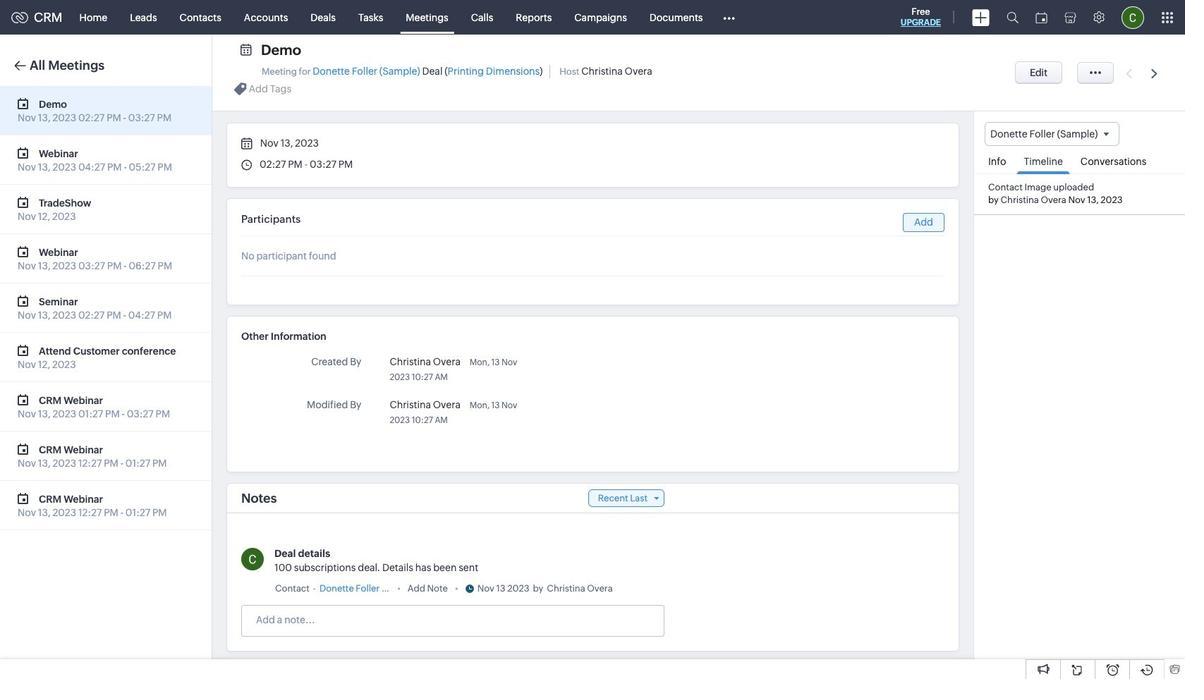 Task type: vqa. For each thing, say whether or not it's contained in the screenshot.
region
no



Task type: describe. For each thing, give the bounding box(es) containing it.
logo image
[[11, 12, 28, 23]]

profile image
[[1122, 6, 1145, 29]]

create menu element
[[964, 0, 998, 34]]

next record image
[[1152, 69, 1161, 78]]

previous record image
[[1126, 69, 1133, 78]]

calendar image
[[1036, 12, 1048, 23]]

search element
[[998, 0, 1027, 35]]



Task type: locate. For each thing, give the bounding box(es) containing it.
profile element
[[1113, 0, 1153, 34]]

create menu image
[[972, 9, 990, 26]]

search image
[[1007, 11, 1019, 23]]

None button
[[1015, 61, 1063, 84]]

None field
[[985, 122, 1120, 146]]

Other Modules field
[[714, 6, 745, 29]]

Add a note... field
[[242, 613, 663, 627]]



